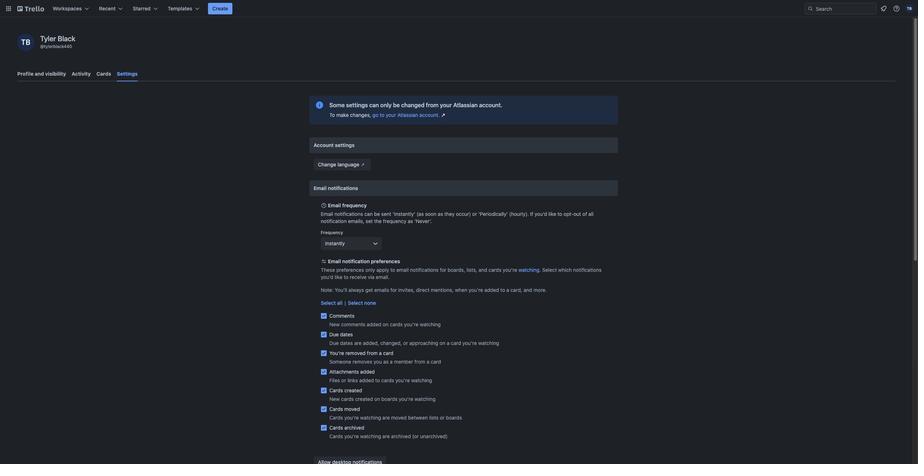 Task type: locate. For each thing, give the bounding box(es) containing it.
cards for cards you're watching are moved between lists or boards
[[330, 415, 343, 421]]

from right changed
[[426, 102, 439, 108]]

1 horizontal spatial your
[[440, 102, 452, 108]]

cards for cards
[[97, 71, 111, 77]]

new down cards created
[[330, 396, 340, 402]]

and right profile
[[35, 71, 44, 77]]

email for email notification preferences
[[328, 258, 341, 264]]

select inside . select which notifications you'd like to receive via email.
[[543, 267, 557, 273]]

0 vertical spatial can
[[369, 102, 379, 108]]

attachments
[[330, 369, 359, 375]]

apply
[[377, 267, 389, 273]]

as down 'instantly'
[[408, 218, 413, 224]]

moved left "between" on the bottom of page
[[391, 415, 407, 421]]

0 vertical spatial frequency
[[342, 202, 367, 208]]

for right emails
[[391, 287, 397, 293]]

are down cards you're watching are moved between lists or boards
[[383, 433, 390, 440]]

settings up the changes,
[[346, 102, 368, 108]]

or inside email notifications can be sent 'instantly' (as soon as they occur) or 'periodically' (hourly). if you'd like to opt-out of all notification emails, set the frequency as 'never'.
[[473, 211, 477, 217]]

starred button
[[129, 3, 162, 14]]

like down these
[[335, 274, 343, 280]]

go to your atlassian account. link
[[373, 112, 447, 119]]

1 horizontal spatial preferences
[[371, 258, 400, 264]]

you'd down these
[[321, 274, 333, 280]]

cards you're watching are archived (or unarchived)
[[330, 433, 448, 440]]

via
[[368, 274, 375, 280]]

1 vertical spatial account.
[[420, 112, 440, 118]]

invites,
[[399, 287, 415, 293]]

are
[[354, 340, 362, 346], [383, 415, 390, 421], [383, 433, 390, 440]]

2 dates from the top
[[340, 340, 353, 346]]

are up 'removed'
[[354, 340, 362, 346]]

email for email notifications
[[314, 185, 327, 191]]

1 horizontal spatial frequency
[[383, 218, 407, 224]]

and
[[35, 71, 44, 77], [479, 267, 487, 273], [524, 287, 533, 293]]

note:
[[321, 287, 334, 293]]

0 vertical spatial settings
[[346, 102, 368, 108]]

1 vertical spatial card
[[383, 350, 394, 356]]

0 vertical spatial for
[[440, 267, 447, 273]]

select none button
[[348, 300, 376, 307]]

1 horizontal spatial card
[[431, 359, 441, 365]]

notifications right which
[[573, 267, 602, 273]]

2 vertical spatial card
[[431, 359, 441, 365]]

mentions,
[[431, 287, 454, 293]]

0 horizontal spatial only
[[366, 267, 375, 273]]

tyler black @ tylerblack440
[[40, 34, 75, 49]]

tyler black (tylerblack440) image left @
[[17, 34, 34, 51]]

a right approaching
[[447, 340, 450, 346]]

2 horizontal spatial card
[[451, 340, 461, 346]]

only up via
[[366, 267, 375, 273]]

1 horizontal spatial as
[[408, 218, 413, 224]]

to
[[380, 112, 385, 118], [558, 211, 563, 217], [391, 267, 395, 273], [344, 274, 349, 280], [501, 287, 505, 293], [375, 377, 380, 384]]

0 horizontal spatial boards
[[382, 396, 398, 402]]

to left opt-
[[558, 211, 563, 217]]

1 horizontal spatial on
[[383, 322, 389, 328]]

1 dates from the top
[[340, 332, 353, 338]]

1 due from the top
[[330, 332, 339, 338]]

select down note:
[[321, 300, 336, 306]]

some settings can only be changed from your atlassian account.
[[330, 102, 503, 108]]

0 vertical spatial new
[[330, 322, 340, 328]]

1 horizontal spatial account.
[[479, 102, 503, 108]]

cards for cards moved
[[330, 406, 343, 412]]

you'd inside email notifications can be sent 'instantly' (as soon as they occur) or 'periodically' (hourly). if you'd like to opt-out of all notification emails, set the frequency as 'never'.
[[535, 211, 547, 217]]

your right go
[[386, 112, 396, 118]]

cards down 'someone removes you as a member from a card' at the left bottom of page
[[381, 377, 394, 384]]

for
[[440, 267, 447, 273], [391, 287, 397, 293]]

'never'.
[[415, 218, 432, 224]]

new down comments
[[330, 322, 340, 328]]

emails
[[375, 287, 389, 293]]

1 horizontal spatial and
[[479, 267, 487, 273]]

1 vertical spatial created
[[355, 396, 373, 402]]

0 horizontal spatial tyler black (tylerblack440) image
[[17, 34, 34, 51]]

2 new from the top
[[330, 396, 340, 402]]

which
[[559, 267, 572, 273]]

0 notifications image
[[880, 4, 888, 13]]

dates for due dates are added, changed, or approaching on a card you're watching
[[340, 340, 353, 346]]

card
[[451, 340, 461, 346], [383, 350, 394, 356], [431, 359, 441, 365]]

0 horizontal spatial from
[[367, 350, 378, 356]]

cards moved
[[330, 406, 360, 412]]

0 horizontal spatial for
[[391, 287, 397, 293]]

be up go to your atlassian account.
[[393, 102, 400, 108]]

watching link
[[519, 267, 540, 273]]

your
[[440, 102, 452, 108], [386, 112, 396, 118]]

email.
[[376, 274, 390, 280]]

open information menu image
[[893, 5, 901, 12]]

0 vertical spatial as
[[438, 211, 443, 217]]

1 vertical spatial as
[[408, 218, 413, 224]]

0 horizontal spatial your
[[386, 112, 396, 118]]

and right lists, at the right bottom of page
[[479, 267, 487, 273]]

unarchived)
[[420, 433, 448, 440]]

settings
[[117, 71, 138, 77]]

0 vertical spatial you'd
[[535, 211, 547, 217]]

email down change
[[314, 185, 327, 191]]

cards down cards created
[[341, 396, 354, 402]]

created down cards created
[[355, 396, 373, 402]]

email up these
[[328, 258, 341, 264]]

1 horizontal spatial like
[[549, 211, 557, 217]]

cards archived
[[330, 425, 364, 431]]

notifications
[[328, 185, 358, 191], [335, 211, 363, 217], [410, 267, 439, 273], [573, 267, 602, 273]]

tyler black (tylerblack440) image right open information menu image
[[906, 4, 914, 13]]

created down links
[[345, 388, 362, 394]]

card down approaching
[[431, 359, 441, 365]]

tylerblack440
[[44, 44, 72, 49]]

notifications down email frequency
[[335, 211, 363, 217]]

archived down the cards moved
[[345, 425, 364, 431]]

.
[[540, 267, 541, 273]]

1 vertical spatial dates
[[340, 340, 353, 346]]

get
[[366, 287, 373, 293]]

or right changed,
[[403, 340, 408, 346]]

be up "the"
[[374, 211, 380, 217]]

or right occur)
[[473, 211, 477, 217]]

1 horizontal spatial from
[[415, 359, 426, 365]]

create button
[[208, 3, 233, 14]]

2 horizontal spatial on
[[440, 340, 446, 346]]

added left card,
[[485, 287, 499, 293]]

tyler black (tylerblack440) image
[[906, 4, 914, 13], [17, 34, 34, 51]]

on for boards
[[375, 396, 380, 402]]

cards for cards created
[[330, 388, 343, 394]]

to make changes,
[[330, 112, 373, 118]]

2 horizontal spatial select
[[543, 267, 557, 273]]

can up go
[[369, 102, 379, 108]]

card,
[[511, 287, 523, 293]]

added
[[485, 287, 499, 293], [367, 322, 382, 328], [360, 369, 375, 375], [359, 377, 374, 384]]

email up 'frequency'
[[321, 211, 333, 217]]

1 new from the top
[[330, 322, 340, 328]]

1 horizontal spatial archived
[[391, 433, 411, 440]]

all right of
[[589, 211, 594, 217]]

as right you
[[384, 359, 389, 365]]

0 vertical spatial moved
[[345, 406, 360, 412]]

2 horizontal spatial from
[[426, 102, 439, 108]]

email down the email notifications
[[328, 202, 341, 208]]

0 vertical spatial notification
[[321, 218, 347, 224]]

from right member
[[415, 359, 426, 365]]

to left receive
[[344, 274, 349, 280]]

cards up changed,
[[390, 322, 403, 328]]

card right approaching
[[451, 340, 461, 346]]

1 vertical spatial you'd
[[321, 274, 333, 280]]

0 vertical spatial from
[[426, 102, 439, 108]]

sm image
[[359, 161, 367, 168]]

new cards created on boards you're watching
[[330, 396, 436, 402]]

1 horizontal spatial atlassian
[[454, 102, 478, 108]]

can inside email notifications can be sent 'instantly' (as soon as they occur) or 'periodically' (hourly). if you'd like to opt-out of all notification emails, set the frequency as 'never'.
[[365, 211, 373, 217]]

watching
[[519, 267, 540, 273], [420, 322, 441, 328], [479, 340, 499, 346], [411, 377, 432, 384], [415, 396, 436, 402], [360, 415, 381, 421], [360, 433, 381, 440]]

account.
[[479, 102, 503, 108], [420, 112, 440, 118]]

or down the attachments
[[342, 377, 346, 384]]

email notifications
[[314, 185, 358, 191]]

cards
[[97, 71, 111, 77], [330, 388, 343, 394], [330, 406, 343, 412], [330, 415, 343, 421], [330, 425, 343, 431], [330, 433, 343, 440]]

a left member
[[390, 359, 393, 365]]

atlassian
[[454, 102, 478, 108], [398, 112, 418, 118]]

to inside . select which notifications you'd like to receive via email.
[[344, 274, 349, 280]]

1 vertical spatial new
[[330, 396, 340, 402]]

dates
[[340, 332, 353, 338], [340, 340, 353, 346]]

from down added,
[[367, 350, 378, 356]]

0 horizontal spatial frequency
[[342, 202, 367, 208]]

frequency
[[321, 230, 343, 235]]

more.
[[534, 287, 547, 293]]

0 vertical spatial all
[[589, 211, 594, 217]]

to left email
[[391, 267, 395, 273]]

as left the they
[[438, 211, 443, 217]]

1 vertical spatial boards
[[446, 415, 462, 421]]

added right links
[[359, 377, 374, 384]]

occur)
[[456, 211, 471, 217]]

or right "lists"
[[440, 415, 445, 421]]

2 vertical spatial as
[[384, 359, 389, 365]]

1 horizontal spatial for
[[440, 267, 447, 273]]

0 vertical spatial be
[[393, 102, 400, 108]]

for left boards,
[[440, 267, 447, 273]]

2 due from the top
[[330, 340, 339, 346]]

select right | at the bottom of page
[[348, 300, 363, 306]]

archived left (or
[[391, 433, 411, 440]]

these
[[321, 267, 335, 273]]

0 horizontal spatial and
[[35, 71, 44, 77]]

0 vertical spatial archived
[[345, 425, 364, 431]]

notification up 'frequency'
[[321, 218, 347, 224]]

0 vertical spatial boards
[[382, 396, 398, 402]]

some
[[330, 102, 345, 108]]

1 horizontal spatial boards
[[446, 415, 462, 421]]

settings up language
[[335, 142, 355, 148]]

0 horizontal spatial atlassian
[[398, 112, 418, 118]]

new
[[330, 322, 340, 328], [330, 396, 340, 402]]

like left opt-
[[549, 211, 557, 217]]

1 horizontal spatial you'd
[[535, 211, 547, 217]]

due dates are added, changed, or approaching on a card you're watching
[[330, 340, 499, 346]]

new comments added on cards you're watching
[[330, 322, 441, 328]]

can for settings
[[369, 102, 379, 108]]

notifications inside email notifications can be sent 'instantly' (as soon as they occur) or 'periodically' (hourly). if you'd like to opt-out of all notification emails, set the frequency as 'never'.
[[335, 211, 363, 217]]

0 vertical spatial on
[[383, 322, 389, 328]]

if
[[531, 211, 534, 217]]

0 vertical spatial card
[[451, 340, 461, 346]]

only up go to your atlassian account.
[[381, 102, 392, 108]]

between
[[408, 415, 428, 421]]

on
[[383, 322, 389, 328], [440, 340, 446, 346], [375, 396, 380, 402]]

are for cards moved
[[383, 415, 390, 421]]

'instantly'
[[393, 211, 416, 217]]

notification up receive
[[342, 258, 370, 264]]

cards for cards you're watching are archived (or unarchived)
[[330, 433, 343, 440]]

0 horizontal spatial be
[[374, 211, 380, 217]]

change
[[318, 161, 336, 168]]

someone removes you as a member from a card
[[330, 359, 441, 365]]

be
[[393, 102, 400, 108], [374, 211, 380, 217]]

select all button
[[321, 300, 343, 307]]

frequency up the emails,
[[342, 202, 367, 208]]

boards right "lists"
[[446, 415, 462, 421]]

select
[[543, 267, 557, 273], [321, 300, 336, 306], [348, 300, 363, 306]]

as
[[438, 211, 443, 217], [408, 218, 413, 224], [384, 359, 389, 365]]

settings for account
[[335, 142, 355, 148]]

1 vertical spatial frequency
[[383, 218, 407, 224]]

1 vertical spatial for
[[391, 287, 397, 293]]

2 vertical spatial are
[[383, 433, 390, 440]]

select right .
[[543, 267, 557, 273]]

always
[[349, 287, 364, 293]]

2 vertical spatial from
[[415, 359, 426, 365]]

2 vertical spatial and
[[524, 287, 533, 293]]

activity link
[[72, 67, 91, 80]]

1 vertical spatial moved
[[391, 415, 407, 421]]

1 vertical spatial can
[[365, 211, 373, 217]]

moved up cards archived
[[345, 406, 360, 412]]

can up set
[[365, 211, 373, 217]]

0 horizontal spatial on
[[375, 396, 380, 402]]

on down files or links added to cards you're watching
[[375, 396, 380, 402]]

your right changed
[[440, 102, 452, 108]]

created
[[345, 388, 362, 394], [355, 396, 373, 402]]

0 horizontal spatial preferences
[[337, 267, 364, 273]]

0 horizontal spatial as
[[384, 359, 389, 365]]

2 vertical spatial on
[[375, 396, 380, 402]]

1 vertical spatial due
[[330, 340, 339, 346]]

account
[[314, 142, 334, 148]]

on right approaching
[[440, 340, 446, 346]]

all left | at the bottom of page
[[337, 300, 343, 306]]

1 vertical spatial preferences
[[337, 267, 364, 273]]

0 horizontal spatial you'd
[[321, 274, 333, 280]]

1 horizontal spatial all
[[589, 211, 594, 217]]

due dates
[[330, 332, 353, 338]]

0 vertical spatial like
[[549, 211, 557, 217]]

be inside email notifications can be sent 'instantly' (as soon as they occur) or 'periodically' (hourly). if you'd like to opt-out of all notification emails, set the frequency as 'never'.
[[374, 211, 380, 217]]

templates
[[168, 5, 192, 11]]

email for email notifications can be sent 'instantly' (as soon as they occur) or 'periodically' (hourly). if you'd like to opt-out of all notification emails, set the frequency as 'never'.
[[321, 211, 333, 217]]

due for due dates are added, changed, or approaching on a card you're watching
[[330, 340, 339, 346]]

1 vertical spatial are
[[383, 415, 390, 421]]

0 horizontal spatial select
[[321, 300, 336, 306]]

are up the cards you're watching are archived (or unarchived)
[[383, 415, 390, 421]]

dates down comments
[[340, 332, 353, 338]]

someone
[[330, 359, 351, 365]]

email inside email notifications can be sent 'instantly' (as soon as they occur) or 'periodically' (hourly). if you'd like to opt-out of all notification emails, set the frequency as 'never'.
[[321, 211, 333, 217]]

changes,
[[350, 112, 371, 118]]

boards up cards you're watching are moved between lists or boards
[[382, 396, 398, 402]]

1 horizontal spatial moved
[[391, 415, 407, 421]]

frequency down sent
[[383, 218, 407, 224]]

0 vertical spatial preferences
[[371, 258, 400, 264]]

notification inside email notifications can be sent 'instantly' (as soon as they occur) or 'periodically' (hourly). if you'd like to opt-out of all notification emails, set the frequency as 'never'.
[[321, 218, 347, 224]]

notifications up direct
[[410, 267, 439, 273]]

on up changed,
[[383, 322, 389, 328]]

links
[[348, 377, 358, 384]]

1 vertical spatial settings
[[335, 142, 355, 148]]

0 vertical spatial only
[[381, 102, 392, 108]]

you'd right if
[[535, 211, 547, 217]]

comments
[[330, 313, 355, 319]]

and right card,
[[524, 287, 533, 293]]

card up 'someone removes you as a member from a card' at the left bottom of page
[[383, 350, 394, 356]]

you're
[[503, 267, 517, 273], [469, 287, 483, 293], [404, 322, 419, 328], [463, 340, 477, 346], [396, 377, 410, 384], [399, 396, 413, 402], [345, 415, 359, 421], [345, 433, 359, 440]]

0 horizontal spatial all
[[337, 300, 343, 306]]

preferences up receive
[[337, 267, 364, 273]]

email
[[314, 185, 327, 191], [328, 202, 341, 208], [321, 211, 333, 217], [328, 258, 341, 264]]

preferences up apply
[[371, 258, 400, 264]]

like inside email notifications can be sent 'instantly' (as soon as they occur) or 'periodically' (hourly). if you'd like to opt-out of all notification emails, set the frequency as 'never'.
[[549, 211, 557, 217]]

you'd
[[535, 211, 547, 217], [321, 274, 333, 280]]

1 vertical spatial like
[[335, 274, 343, 280]]

dates down the due dates
[[340, 340, 353, 346]]



Task type: vqa. For each thing, say whether or not it's contained in the screenshot.
the Email corresponding to Email frequency
yes



Task type: describe. For each thing, give the bounding box(es) containing it.
0 vertical spatial atlassian
[[454, 102, 478, 108]]

make
[[336, 112, 349, 118]]

0 vertical spatial account.
[[479, 102, 503, 108]]

changed,
[[381, 340, 402, 346]]

profile and visibility link
[[17, 67, 66, 80]]

frequency inside email notifications can be sent 'instantly' (as soon as they occur) or 'periodically' (hourly). if you'd like to opt-out of all notification emails, set the frequency as 'never'.
[[383, 218, 407, 224]]

boards,
[[448, 267, 465, 273]]

select all | select none
[[321, 300, 376, 306]]

activity
[[72, 71, 91, 77]]

templates button
[[164, 3, 204, 14]]

settings for some
[[346, 102, 368, 108]]

cards created
[[330, 388, 362, 394]]

attachments added
[[330, 369, 375, 375]]

0 horizontal spatial card
[[383, 350, 394, 356]]

back to home image
[[17, 3, 44, 14]]

a left card,
[[507, 287, 509, 293]]

go to your atlassian account.
[[373, 112, 440, 118]]

profile and visibility
[[17, 71, 66, 77]]

@
[[40, 44, 44, 49]]

1 horizontal spatial tyler black (tylerblack440) image
[[906, 4, 914, 13]]

(or
[[412, 433, 419, 440]]

you're
[[330, 350, 344, 356]]

change language
[[318, 161, 359, 168]]

files or links added to cards you're watching
[[330, 377, 432, 384]]

email notifications can be sent 'instantly' (as soon as they occur) or 'periodically' (hourly). if you'd like to opt-out of all notification emails, set the frequency as 'never'.
[[321, 211, 594, 224]]

a up you
[[379, 350, 382, 356]]

1 horizontal spatial be
[[393, 102, 400, 108]]

1 vertical spatial atlassian
[[398, 112, 418, 118]]

0 horizontal spatial archived
[[345, 425, 364, 431]]

are for cards archived
[[383, 433, 390, 440]]

profile
[[17, 71, 33, 77]]

1 horizontal spatial only
[[381, 102, 392, 108]]

(as
[[417, 211, 424, 217]]

email frequency
[[328, 202, 367, 208]]

black
[[58, 34, 75, 43]]

you
[[374, 359, 382, 365]]

sent
[[381, 211, 392, 217]]

the
[[374, 218, 382, 224]]

you're removed from a card
[[330, 350, 394, 356]]

added,
[[363, 340, 379, 346]]

2 horizontal spatial and
[[524, 287, 533, 293]]

to right go
[[380, 112, 385, 118]]

can for notifications
[[365, 211, 373, 217]]

soon
[[425, 211, 437, 217]]

1 vertical spatial all
[[337, 300, 343, 306]]

1 vertical spatial only
[[366, 267, 375, 273]]

1 vertical spatial tyler black (tylerblack440) image
[[17, 34, 34, 51]]

0 vertical spatial created
[[345, 388, 362, 394]]

search image
[[808, 6, 814, 11]]

0 horizontal spatial account.
[[420, 112, 440, 118]]

from for changed
[[426, 102, 439, 108]]

you'll
[[335, 287, 347, 293]]

workspaces button
[[48, 3, 93, 14]]

1 vertical spatial from
[[367, 350, 378, 356]]

dates for due dates
[[340, 332, 353, 338]]

like inside . select which notifications you'd like to receive via email.
[[335, 274, 343, 280]]

tyler
[[40, 34, 56, 43]]

out
[[574, 211, 581, 217]]

cards link
[[97, 67, 111, 80]]

due for due dates
[[330, 332, 339, 338]]

0 vertical spatial and
[[35, 71, 44, 77]]

cards you're watching are moved between lists or boards
[[330, 415, 462, 421]]

change language link
[[314, 159, 371, 170]]

they
[[445, 211, 455, 217]]

2 horizontal spatial as
[[438, 211, 443, 217]]

|
[[345, 300, 346, 306]]

email for email frequency
[[328, 202, 341, 208]]

lists
[[429, 415, 439, 421]]

files
[[330, 377, 340, 384]]

primary element
[[0, 0, 919, 17]]

1 vertical spatial on
[[440, 340, 446, 346]]

none
[[364, 300, 376, 306]]

notifications inside . select which notifications you'd like to receive via email.
[[573, 267, 602, 273]]

approaching
[[410, 340, 439, 346]]

recent button
[[95, 3, 127, 14]]

opt-
[[564, 211, 574, 217]]

to
[[330, 112, 335, 118]]

of
[[583, 211, 587, 217]]

cards for cards archived
[[330, 425, 343, 431]]

starred
[[133, 5, 151, 11]]

Search field
[[814, 3, 877, 14]]

settings link
[[117, 67, 138, 81]]

'periodically'
[[479, 211, 508, 217]]

added up added,
[[367, 322, 382, 328]]

email
[[397, 267, 409, 273]]

on for cards
[[383, 322, 389, 328]]

1 vertical spatial your
[[386, 112, 396, 118]]

emails,
[[348, 218, 365, 224]]

email notification preferences
[[328, 258, 400, 264]]

instantly
[[325, 240, 345, 247]]

new for new cards created on boards you're watching
[[330, 396, 340, 402]]

1 horizontal spatial select
[[348, 300, 363, 306]]

go
[[373, 112, 379, 118]]

set
[[366, 218, 373, 224]]

member
[[394, 359, 413, 365]]

. select which notifications you'd like to receive via email.
[[321, 267, 602, 280]]

when
[[455, 287, 468, 293]]

0 vertical spatial your
[[440, 102, 452, 108]]

account settings
[[314, 142, 355, 148]]

these preferences only apply to email notifications for boards, lists, and cards you're watching
[[321, 267, 540, 273]]

from for member
[[415, 359, 426, 365]]

1 vertical spatial and
[[479, 267, 487, 273]]

note: you'll always get emails for invites, direct mentions, when you're added to a card, and more.
[[321, 287, 547, 293]]

workspaces
[[53, 5, 82, 11]]

to inside email notifications can be sent 'instantly' (as soon as they occur) or 'periodically' (hourly). if you'd like to opt-out of all notification emails, set the frequency as 'never'.
[[558, 211, 563, 217]]

receive
[[350, 274, 367, 280]]

comments
[[341, 322, 366, 328]]

0 horizontal spatial moved
[[345, 406, 360, 412]]

language
[[338, 161, 359, 168]]

added down the removes
[[360, 369, 375, 375]]

to down you
[[375, 377, 380, 384]]

1 vertical spatial archived
[[391, 433, 411, 440]]

create
[[212, 5, 228, 11]]

you'd inside . select which notifications you'd like to receive via email.
[[321, 274, 333, 280]]

lists,
[[467, 267, 477, 273]]

cards right lists, at the right bottom of page
[[489, 267, 502, 273]]

to left card,
[[501, 287, 505, 293]]

recent
[[99, 5, 116, 11]]

1 vertical spatial notification
[[342, 258, 370, 264]]

all inside email notifications can be sent 'instantly' (as soon as they occur) or 'periodically' (hourly). if you'd like to opt-out of all notification emails, set the frequency as 'never'.
[[589, 211, 594, 217]]

a down approaching
[[427, 359, 430, 365]]

(hourly).
[[510, 211, 529, 217]]

visibility
[[45, 71, 66, 77]]

new for new comments added on cards you're watching
[[330, 322, 340, 328]]

0 vertical spatial are
[[354, 340, 362, 346]]

notifications up email frequency
[[328, 185, 358, 191]]



